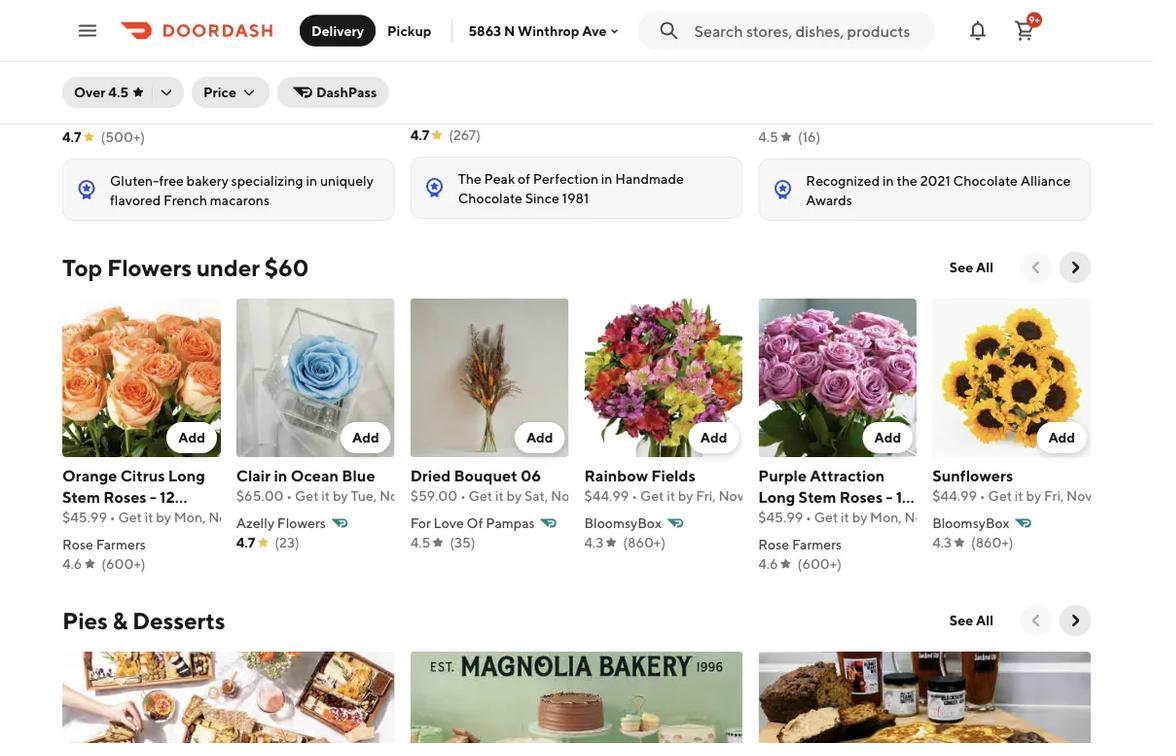 Task type: describe. For each thing, give the bounding box(es) containing it.
get down citrus
[[118, 510, 142, 526]]

azelly flowers
[[236, 515, 326, 531]]

previous button of carousel image for pies & desserts
[[1027, 611, 1047, 631]]

4.3 for rainbow fields
[[585, 535, 604, 551]]

$65.00
[[236, 488, 284, 504]]

orange
[[62, 467, 117, 485]]

clair in ocean blue $65.00 • get it by tue, nov 7
[[236, 467, 415, 504]]

rose for purple attraction long stem roses - 12 roses
[[759, 537, 790, 553]]

chocolate inside the peak of perfection in handmade chocolate since 1981
[[458, 190, 523, 206]]

3 inside the sunflowers $44.99 • get it by fri, nov 3
[[1096, 488, 1103, 504]]

fri, inside rainbow fields $44.99 • get it by fri, nov 3
[[696, 488, 716, 504]]

(16)
[[798, 129, 821, 145]]

free
[[159, 173, 184, 189]]

sunflowers
[[933, 467, 1014, 485]]

specializing
[[231, 173, 303, 189]]

blue
[[342, 467, 375, 485]]

french
[[164, 192, 207, 208]]

5863 n winthrop ave
[[469, 23, 607, 39]]

get inside dried bouquet 06 $59.00 • get it by sat, nov 11
[[469, 488, 493, 504]]

roses down orange
[[62, 510, 106, 528]]

see for pies & desserts
[[950, 613, 974, 629]]

roses down purple
[[759, 510, 802, 528]]

pickup
[[388, 22, 432, 38]]

delivery
[[312, 22, 364, 38]]

since
[[526, 190, 560, 206]]

3 inside rainbow fields $44.99 • get it by fri, nov 3
[[747, 488, 755, 504]]

get inside rainbow fields $44.99 • get it by fri, nov 3
[[641, 488, 664, 504]]

&
[[113, 607, 128, 635]]

- for citrus
[[150, 488, 157, 507]]

perfection
[[533, 171, 599, 187]]

1 horizontal spatial 7
[[872, 108, 879, 124]]

macarons
[[210, 192, 270, 208]]

add for dried bouquet 06
[[527, 430, 554, 446]]

in inside gluten-free bakery specializing in uniquely flavored french macarons
[[306, 173, 318, 189]]

top flowers under $60
[[62, 254, 309, 281]]

it inside clair in ocean blue $65.00 • get it by tue, nov 7
[[322, 488, 330, 504]]

the
[[897, 173, 918, 189]]

peak
[[484, 171, 515, 187]]

add for rainbow fields
[[701, 430, 728, 446]]

bloomsybox for $44.99
[[933, 515, 1010, 531]]

gluten-
[[110, 173, 159, 189]]

$45.99 • get it by mon, nov 6 for attraction
[[759, 510, 942, 526]]

recognized
[[807, 173, 880, 189]]

love
[[434, 515, 464, 531]]

rainbow
[[585, 467, 649, 485]]

wed,
[[118, 108, 152, 124]]

clair
[[236, 467, 271, 485]]

long for purple attraction long stem roses - 12 roses
[[759, 488, 796, 507]]

sat,
[[525, 488, 548, 504]]

add for purple attraction long stem roses - 12 roses
[[875, 430, 902, 446]]

flowers for azelly
[[277, 515, 326, 531]]

under
[[196, 254, 260, 281]]

by inside clair in ocean blue $65.00 • get it by tue, nov 7
[[333, 488, 348, 504]]

notification bell image
[[967, 19, 990, 42]]

price button
[[192, 77, 270, 108]]

rose for orange citrus long stem roses - 12 roses
[[62, 537, 93, 553]]

farmers for citrus
[[96, 537, 146, 553]]

bakery
[[187, 173, 229, 189]]

see all link for pies & desserts
[[939, 605, 1006, 637]]

7 inside clair in ocean blue $65.00 • get it by tue, nov 7
[[408, 488, 415, 504]]

open menu image
[[76, 19, 99, 42]]

4.5 inside button
[[108, 84, 129, 100]]

click to add this store to your saved list image
[[364, 83, 387, 106]]

add for orange citrus long stem roses - 12 roses
[[178, 430, 205, 446]]

rose farmers for orange citrus long stem roses - 12 roses
[[62, 537, 146, 553]]

pies
[[62, 607, 108, 635]]

get it by wed, nov 8 • free shipping
[[62, 108, 286, 124]]

it inside the sunflowers $44.99 • get it by fri, nov 3
[[1015, 488, 1024, 504]]

in inside the peak of perfection in handmade chocolate since 1981
[[602, 171, 613, 187]]

$45.99 • get it by mon, nov 6 for citrus
[[62, 510, 245, 526]]

amanda's macaron shoppe
[[62, 83, 259, 102]]

delivery button
[[300, 15, 376, 46]]

8
[[183, 108, 191, 124]]

see all link for top flowers under $60
[[939, 252, 1006, 283]]

0 vertical spatial tue,
[[815, 108, 841, 124]]

n
[[504, 23, 515, 39]]

mon, for orange citrus long stem roses - 12 roses
[[174, 510, 206, 526]]

uniquely
[[320, 173, 374, 189]]

purple
[[759, 467, 807, 485]]

11
[[580, 488, 590, 504]]

(600+) for orange citrus long stem roses - 12 roses
[[102, 556, 146, 572]]

mon, for purple attraction long stem roses - 12 roses
[[871, 510, 902, 526]]

(35)
[[450, 535, 476, 551]]

see all for pies & desserts
[[950, 613, 994, 629]]

ave
[[583, 23, 607, 39]]

by inside dried bouquet 06 $59.00 • get it by sat, nov 11
[[507, 488, 522, 504]]

shoppe
[[203, 83, 259, 102]]

4.7 for (500+)
[[62, 129, 81, 145]]

roses down 'attraction'
[[840, 488, 883, 507]]

awards
[[807, 192, 853, 208]]

citrus
[[121, 467, 165, 485]]

over 4.5 button
[[62, 77, 184, 108]]

get down 'attraction'
[[815, 510, 839, 526]]

macaron
[[136, 83, 200, 102]]

• inside dried bouquet 06 $59.00 • get it by sat, nov 11
[[460, 488, 466, 504]]

for
[[411, 515, 431, 531]]

12 for citrus
[[160, 488, 175, 507]]

handmade
[[616, 171, 684, 187]]

fri, inside the sunflowers $44.99 • get it by fri, nov 3
[[1045, 488, 1065, 504]]

$60
[[265, 254, 309, 281]]

stem for purple
[[799, 488, 837, 507]]

attraction
[[810, 467, 885, 485]]

12 for attraction
[[896, 488, 912, 507]]

4.5 for (35)
[[411, 535, 431, 551]]

price
[[204, 84, 237, 100]]

dashpass button
[[277, 77, 389, 108]]

pickup button
[[376, 15, 443, 46]]



Task type: locate. For each thing, give the bounding box(es) containing it.
top
[[62, 254, 102, 281]]

1 horizontal spatial (860+)
[[972, 535, 1014, 551]]

2 rose farmers from the left
[[759, 537, 842, 553]]

add for clair in ocean blue
[[353, 430, 379, 446]]

free for 8
[[202, 108, 230, 124]]

of
[[518, 171, 531, 187]]

- for attraction
[[887, 488, 893, 507]]

1 4.6 from the left
[[62, 556, 82, 572]]

in right perfection
[[602, 171, 613, 187]]

1 3 from the left
[[747, 488, 755, 504]]

4.6 up pies
[[62, 556, 82, 572]]

$44.99 inside the sunflowers $44.99 • get it by fri, nov 3
[[933, 488, 978, 504]]

nov inside the sunflowers $44.99 • get it by fri, nov 3
[[1067, 488, 1093, 504]]

(860+) down rainbow fields $44.99 • get it by fri, nov 3
[[623, 535, 666, 551]]

add up orange citrus long stem roses - 12 roses
[[178, 430, 205, 446]]

1 next button of carousel image from the top
[[1066, 258, 1086, 278]]

6 down sunflowers
[[934, 510, 942, 526]]

4.7 for (23)
[[236, 535, 255, 551]]

pampas
[[486, 515, 535, 531]]

1 horizontal spatial 3
[[1096, 488, 1103, 504]]

0 horizontal spatial free
[[202, 108, 230, 124]]

tue, inside clair in ocean blue $65.00 • get it by tue, nov 7
[[351, 488, 377, 504]]

flavored
[[110, 192, 161, 208]]

2 12 from the left
[[896, 488, 912, 507]]

1 horizontal spatial 4.7
[[236, 535, 255, 551]]

amanda's
[[62, 83, 133, 102]]

1 see all from the top
[[950, 259, 994, 276]]

long for orange citrus long stem roses - 12 roses
[[168, 467, 205, 485]]

$45.99 for orange citrus long stem roses - 12 roses
[[62, 510, 107, 526]]

stem down orange
[[62, 488, 100, 507]]

alliance
[[1021, 173, 1071, 189]]

mon, down 'attraction'
[[871, 510, 902, 526]]

$45.99 • get it by mon, nov 6 down citrus
[[62, 510, 245, 526]]

winthrop
[[518, 23, 580, 39]]

1 bloomsybox from the left
[[585, 515, 662, 531]]

free for 7
[[890, 108, 919, 124]]

$59.00
[[411, 488, 458, 504]]

2 horizontal spatial 4.5
[[759, 129, 779, 145]]

long right citrus
[[168, 467, 205, 485]]

azelly
[[236, 515, 275, 531]]

1 horizontal spatial fri,
[[1045, 488, 1065, 504]]

fields
[[652, 467, 696, 485]]

add up the sunflowers $44.99 • get it by fri, nov 3
[[1049, 430, 1076, 446]]

nov inside rainbow fields $44.99 • get it by fri, nov 3
[[719, 488, 745, 504]]

12 inside purple attraction long stem roses - 12 roses
[[896, 488, 912, 507]]

1 $45.99 • get it by mon, nov 6 from the left
[[62, 510, 245, 526]]

bouquet
[[454, 467, 518, 485]]

6 down $65.00
[[237, 510, 245, 526]]

shipping for get it by tue, nov 7 • free shipping
[[921, 108, 974, 124]]

shipping down 'shoppe'
[[233, 108, 286, 124]]

add up rainbow fields $44.99 • get it by fri, nov 3
[[701, 430, 728, 446]]

2 $44.99 from the left
[[933, 488, 978, 504]]

- inside purple attraction long stem roses - 12 roses
[[887, 488, 893, 507]]

2 horizontal spatial 4.7
[[411, 127, 430, 143]]

get down sunflowers
[[989, 488, 1013, 504]]

2 4.3 from the left
[[933, 535, 952, 551]]

get down bouquet
[[469, 488, 493, 504]]

0 horizontal spatial tue,
[[351, 488, 377, 504]]

chocolate inside recognized in the 2021 chocolate alliance awards
[[954, 173, 1018, 189]]

1 horizontal spatial rose farmers
[[759, 537, 842, 553]]

4.7 down 'over'
[[62, 129, 81, 145]]

long inside orange citrus long stem roses - 12 roses
[[168, 467, 205, 485]]

rose farmers down purple attraction long stem roses - 12 roses
[[759, 537, 842, 553]]

0 horizontal spatial $44.99
[[585, 488, 629, 504]]

rose farmers down orange citrus long stem roses - 12 roses
[[62, 537, 146, 553]]

1 horizontal spatial 12
[[896, 488, 912, 507]]

free
[[202, 108, 230, 124], [890, 108, 919, 124]]

0 horizontal spatial 12
[[160, 488, 175, 507]]

(600+) up "&"
[[102, 556, 146, 572]]

7 up recognized at right
[[872, 108, 879, 124]]

1 4.3 from the left
[[585, 535, 604, 551]]

6 for purple attraction long stem roses - 12 roses
[[934, 510, 942, 526]]

nov inside clair in ocean blue $65.00 • get it by tue, nov 7
[[380, 488, 405, 504]]

4 add from the left
[[701, 430, 728, 446]]

stem down 'attraction'
[[799, 488, 837, 507]]

2 stem from the left
[[799, 488, 837, 507]]

1 $45.99 from the left
[[62, 510, 107, 526]]

2021
[[921, 173, 951, 189]]

add up 'attraction'
[[875, 430, 902, 446]]

get down store search: begin typing to search for stores available on doordash text field
[[759, 108, 783, 124]]

1 vertical spatial long
[[759, 488, 796, 507]]

3 add from the left
[[527, 430, 554, 446]]

06
[[521, 467, 542, 485]]

previous button of carousel image for top flowers under $60
[[1027, 258, 1047, 278]]

1 see all link from the top
[[939, 252, 1006, 283]]

get down 'ocean'
[[295, 488, 319, 504]]

$44.99 inside rainbow fields $44.99 • get it by fri, nov 3
[[585, 488, 629, 504]]

2 6 from the left
[[934, 510, 942, 526]]

0 vertical spatial previous button of carousel image
[[1027, 258, 1047, 278]]

1 horizontal spatial $45.99
[[759, 510, 804, 526]]

1 horizontal spatial 6
[[934, 510, 942, 526]]

see all link
[[939, 252, 1006, 283], [939, 605, 1006, 637]]

Store search: begin typing to search for stores available on DoorDash text field
[[695, 20, 924, 41]]

stem inside purple attraction long stem roses - 12 roses
[[799, 488, 837, 507]]

1 horizontal spatial chocolate
[[954, 173, 1018, 189]]

orange citrus long stem roses - 12 roses
[[62, 467, 205, 528]]

2 $45.99 • get it by mon, nov 6 from the left
[[759, 510, 942, 526]]

2 vertical spatial 4.5
[[411, 535, 431, 551]]

0 horizontal spatial -
[[150, 488, 157, 507]]

add button
[[167, 422, 217, 454], [167, 422, 217, 454], [341, 422, 391, 454], [341, 422, 391, 454], [515, 422, 565, 454], [515, 422, 565, 454], [689, 422, 739, 454], [689, 422, 739, 454], [863, 422, 913, 454], [863, 422, 913, 454], [1037, 422, 1088, 454], [1037, 422, 1088, 454]]

• inside rainbow fields $44.99 • get it by fri, nov 3
[[632, 488, 638, 504]]

5863 n winthrop ave button
[[469, 23, 623, 39]]

in left uniquely
[[306, 173, 318, 189]]

pies & desserts
[[62, 607, 225, 635]]

tue, down blue
[[351, 488, 377, 504]]

add up 06
[[527, 430, 554, 446]]

2 all from the top
[[977, 613, 994, 629]]

1 fri, from the left
[[696, 488, 716, 504]]

$45.99 • get it by mon, nov 6
[[62, 510, 245, 526], [759, 510, 942, 526]]

5 add from the left
[[875, 430, 902, 446]]

farmers down purple attraction long stem roses - 12 roses
[[793, 537, 842, 553]]

0 vertical spatial see
[[950, 259, 974, 276]]

0 vertical spatial long
[[168, 467, 205, 485]]

7
[[872, 108, 879, 124], [408, 488, 415, 504]]

4.7 down azelly
[[236, 535, 255, 551]]

1 horizontal spatial $45.99 • get it by mon, nov 6
[[759, 510, 942, 526]]

1 vertical spatial see
[[950, 613, 974, 629]]

(860+)
[[623, 535, 666, 551], [972, 535, 1014, 551]]

1 rose from the left
[[62, 537, 93, 553]]

• inside the sunflowers $44.99 • get it by fri, nov 3
[[980, 488, 986, 504]]

0 horizontal spatial bloomsybox
[[585, 515, 662, 531]]

0 horizontal spatial 4.7
[[62, 129, 81, 145]]

0 horizontal spatial $45.99 • get it by mon, nov 6
[[62, 510, 245, 526]]

7 down the dried
[[408, 488, 415, 504]]

4.7 for (267)
[[411, 127, 430, 143]]

dried bouquet 06 $59.00 • get it by sat, nov 11
[[411, 467, 590, 504]]

2 (600+) from the left
[[798, 556, 842, 572]]

by inside the sunflowers $44.99 • get it by fri, nov 3
[[1027, 488, 1042, 504]]

1 horizontal spatial rose
[[759, 537, 790, 553]]

4.3 down sunflowers
[[933, 535, 952, 551]]

0 horizontal spatial shipping
[[233, 108, 286, 124]]

free down price
[[202, 108, 230, 124]]

1 horizontal spatial free
[[890, 108, 919, 124]]

all
[[977, 259, 994, 276], [977, 613, 994, 629]]

chocolate
[[954, 173, 1018, 189], [458, 190, 523, 206]]

flowers for top
[[107, 254, 192, 281]]

4.6 for orange citrus long stem roses - 12 roses
[[62, 556, 82, 572]]

(600+)
[[102, 556, 146, 572], [798, 556, 842, 572]]

1 horizontal spatial bloomsybox
[[933, 515, 1010, 531]]

12 inside orange citrus long stem roses - 12 roses
[[160, 488, 175, 507]]

0 vertical spatial see all
[[950, 259, 994, 276]]

1 horizontal spatial -
[[887, 488, 893, 507]]

4.3
[[585, 535, 604, 551], [933, 535, 952, 551]]

get down 'over'
[[62, 108, 86, 124]]

(600+) for purple attraction long stem roses - 12 roses
[[798, 556, 842, 572]]

1 vertical spatial chocolate
[[458, 190, 523, 206]]

over 4.5
[[74, 84, 129, 100]]

see
[[950, 259, 974, 276], [950, 613, 974, 629]]

$44.99 down sunflowers
[[933, 488, 978, 504]]

0 horizontal spatial farmers
[[96, 537, 146, 553]]

0 horizontal spatial $45.99
[[62, 510, 107, 526]]

the peak of perfection in handmade chocolate since 1981
[[458, 171, 684, 206]]

1 vertical spatial see all link
[[939, 605, 1006, 637]]

4.6 for purple attraction long stem roses - 12 roses
[[759, 556, 779, 572]]

rainbow fields $44.99 • get it by fri, nov 3
[[585, 467, 755, 504]]

1 all from the top
[[977, 259, 994, 276]]

2 add from the left
[[353, 430, 379, 446]]

1 vertical spatial all
[[977, 613, 994, 629]]

0 vertical spatial all
[[977, 259, 994, 276]]

1 items, open order cart image
[[1014, 19, 1037, 42]]

next button of carousel image for top flowers under $60
[[1066, 258, 1086, 278]]

flowers right "top"
[[107, 254, 192, 281]]

$45.99 for purple attraction long stem roses - 12 roses
[[759, 510, 804, 526]]

0 horizontal spatial chocolate
[[458, 190, 523, 206]]

1 horizontal spatial farmers
[[793, 537, 842, 553]]

by inside rainbow fields $44.99 • get it by fri, nov 3
[[678, 488, 694, 504]]

2 mon, from the left
[[871, 510, 902, 526]]

bloomsybox down 11
[[585, 515, 662, 531]]

1 stem from the left
[[62, 488, 100, 507]]

0 horizontal spatial stem
[[62, 488, 100, 507]]

all for top flowers under $60
[[977, 259, 994, 276]]

1 horizontal spatial stem
[[799, 488, 837, 507]]

1 horizontal spatial flowers
[[277, 515, 326, 531]]

9+ button
[[1006, 11, 1045, 50]]

5863
[[469, 23, 501, 39]]

1981
[[562, 190, 589, 206]]

(500+)
[[101, 129, 145, 145]]

1 free from the left
[[202, 108, 230, 124]]

1 vertical spatial next button of carousel image
[[1066, 611, 1086, 631]]

$44.99 down rainbow
[[585, 488, 629, 504]]

chocolate down peak
[[458, 190, 523, 206]]

mon, left azelly
[[174, 510, 206, 526]]

0 horizontal spatial 4.6
[[62, 556, 82, 572]]

9+
[[1030, 14, 1041, 25]]

0 vertical spatial see all link
[[939, 252, 1006, 283]]

4.7 left (267)
[[411, 127, 430, 143]]

2 see all from the top
[[950, 613, 994, 629]]

0 horizontal spatial mon,
[[174, 510, 206, 526]]

get down fields
[[641, 488, 664, 504]]

6 add from the left
[[1049, 430, 1076, 446]]

1 horizontal spatial 4.5
[[411, 535, 431, 551]]

rose down purple
[[759, 537, 790, 553]]

1 vertical spatial tue,
[[351, 488, 377, 504]]

2 fri, from the left
[[1045, 488, 1065, 504]]

1 horizontal spatial shipping
[[921, 108, 974, 124]]

bloomsybox for fields
[[585, 515, 662, 531]]

1 vertical spatial 4.5
[[759, 129, 779, 145]]

farmers for attraction
[[793, 537, 842, 553]]

1 horizontal spatial long
[[759, 488, 796, 507]]

1 farmers from the left
[[96, 537, 146, 553]]

1 horizontal spatial 4.6
[[759, 556, 779, 572]]

0 vertical spatial 7
[[872, 108, 879, 124]]

1 (600+) from the left
[[102, 556, 146, 572]]

0 horizontal spatial long
[[168, 467, 205, 485]]

pies & desserts link
[[62, 605, 225, 637]]

6 for orange citrus long stem roses - 12 roses
[[237, 510, 245, 526]]

in inside recognized in the 2021 chocolate alliance awards
[[883, 173, 894, 189]]

4.3 for sunflowers
[[933, 535, 952, 551]]

chocolate right 2021
[[954, 173, 1018, 189]]

$45.99 down orange
[[62, 510, 107, 526]]

4.6 down purple
[[759, 556, 779, 572]]

1 (860+) from the left
[[623, 535, 666, 551]]

in right "clair"
[[274, 467, 288, 485]]

(860+) for $44.99
[[972, 535, 1014, 551]]

(600+) down purple attraction long stem roses - 12 roses
[[798, 556, 842, 572]]

4.5 up wed,
[[108, 84, 129, 100]]

2 rose from the left
[[759, 537, 790, 553]]

4.5 for (16)
[[759, 129, 779, 145]]

3
[[747, 488, 755, 504], [1096, 488, 1103, 504]]

flowers up (23)
[[277, 515, 326, 531]]

shipping for get it by wed, nov 8 • free shipping
[[233, 108, 286, 124]]

0 horizontal spatial 3
[[747, 488, 755, 504]]

• inside clair in ocean blue $65.00 • get it by tue, nov 7
[[287, 488, 292, 504]]

-
[[150, 488, 157, 507], [887, 488, 893, 507]]

all for pies & desserts
[[977, 613, 994, 629]]

(860+) for fields
[[623, 535, 666, 551]]

it inside rainbow fields $44.99 • get it by fri, nov 3
[[667, 488, 676, 504]]

recognized in the 2021 chocolate alliance awards
[[807, 173, 1071, 208]]

rose farmers for purple attraction long stem roses - 12 roses
[[759, 537, 842, 553]]

tue, up (16)
[[815, 108, 841, 124]]

- inside orange citrus long stem roses - 12 roses
[[150, 488, 157, 507]]

get it by tue, nov 7 • free shipping
[[759, 108, 974, 124]]

bloomsybox
[[585, 515, 662, 531], [933, 515, 1010, 531]]

2 farmers from the left
[[793, 537, 842, 553]]

long down purple
[[759, 488, 796, 507]]

rose down orange
[[62, 537, 93, 553]]

next button of carousel image
[[1066, 258, 1086, 278], [1066, 611, 1086, 631]]

12
[[160, 488, 175, 507], [896, 488, 912, 507]]

2 next button of carousel image from the top
[[1066, 611, 1086, 631]]

2 see from the top
[[950, 613, 974, 629]]

roses
[[103, 488, 147, 507], [840, 488, 883, 507], [62, 510, 106, 528], [759, 510, 802, 528]]

top flowers under $60 link
[[62, 252, 309, 283]]

$45.99 • get it by mon, nov 6 down 'attraction'
[[759, 510, 942, 526]]

0 vertical spatial chocolate
[[954, 173, 1018, 189]]

2 3 from the left
[[1096, 488, 1103, 504]]

2 4.6 from the left
[[759, 556, 779, 572]]

the
[[458, 171, 482, 187]]

roses down citrus
[[103, 488, 147, 507]]

stem inside orange citrus long stem roses - 12 roses
[[62, 488, 100, 507]]

get inside the sunflowers $44.99 • get it by fri, nov 3
[[989, 488, 1013, 504]]

1 add from the left
[[178, 430, 205, 446]]

4.5 left (16)
[[759, 129, 779, 145]]

4.7
[[411, 127, 430, 143], [62, 129, 81, 145], [236, 535, 255, 551]]

over
[[74, 84, 106, 100]]

shipping up 2021
[[921, 108, 974, 124]]

next button of carousel image for pies & desserts
[[1066, 611, 1086, 631]]

nov inside dried bouquet 06 $59.00 • get it by sat, nov 11
[[551, 488, 577, 504]]

$45.99
[[62, 510, 107, 526], [759, 510, 804, 526]]

1 vertical spatial previous button of carousel image
[[1027, 611, 1047, 631]]

of
[[467, 515, 483, 531]]

for love of pampas
[[411, 515, 535, 531]]

by
[[100, 108, 115, 124], [797, 108, 812, 124], [333, 488, 348, 504], [507, 488, 522, 504], [678, 488, 694, 504], [1027, 488, 1042, 504], [156, 510, 171, 526], [853, 510, 868, 526]]

1 horizontal spatial $44.99
[[933, 488, 978, 504]]

see all
[[950, 259, 994, 276], [950, 613, 994, 629]]

1 see from the top
[[950, 259, 974, 276]]

$45.99 down purple
[[759, 510, 804, 526]]

get inside clair in ocean blue $65.00 • get it by tue, nov 7
[[295, 488, 319, 504]]

4.3 down 11
[[585, 535, 604, 551]]

1 6 from the left
[[237, 510, 245, 526]]

1 previous button of carousel image from the top
[[1027, 258, 1047, 278]]

fri,
[[696, 488, 716, 504], [1045, 488, 1065, 504]]

free up the
[[890, 108, 919, 124]]

sunflowers $44.99 • get it by fri, nov 3
[[933, 467, 1103, 504]]

0 horizontal spatial rose farmers
[[62, 537, 146, 553]]

1 horizontal spatial 4.3
[[933, 535, 952, 551]]

1 horizontal spatial tue,
[[815, 108, 841, 124]]

purple attraction long stem roses - 12 roses
[[759, 467, 912, 528]]

it inside dried bouquet 06 $59.00 • get it by sat, nov 11
[[495, 488, 504, 504]]

2 (860+) from the left
[[972, 535, 1014, 551]]

1 vertical spatial see all
[[950, 613, 994, 629]]

2 free from the left
[[890, 108, 919, 124]]

0 vertical spatial flowers
[[107, 254, 192, 281]]

2 - from the left
[[887, 488, 893, 507]]

dashpass
[[316, 84, 377, 100]]

(267)
[[449, 127, 481, 143]]

add
[[178, 430, 205, 446], [353, 430, 379, 446], [527, 430, 554, 446], [701, 430, 728, 446], [875, 430, 902, 446], [1049, 430, 1076, 446]]

0 horizontal spatial 4.5
[[108, 84, 129, 100]]

0 horizontal spatial (600+)
[[102, 556, 146, 572]]

bloomsybox down sunflowers
[[933, 515, 1010, 531]]

0 horizontal spatial flowers
[[107, 254, 192, 281]]

1 horizontal spatial (600+)
[[798, 556, 842, 572]]

long inside purple attraction long stem roses - 12 roses
[[759, 488, 796, 507]]

1 mon, from the left
[[174, 510, 206, 526]]

1 12 from the left
[[160, 488, 175, 507]]

2 see all link from the top
[[939, 605, 1006, 637]]

1 shipping from the left
[[233, 108, 286, 124]]

2 bloomsybox from the left
[[933, 515, 1010, 531]]

2 shipping from the left
[[921, 108, 974, 124]]

see for top flowers under $60
[[950, 259, 974, 276]]

(23)
[[275, 535, 300, 551]]

in left the
[[883, 173, 894, 189]]

1 rose farmers from the left
[[62, 537, 146, 553]]

shipping
[[233, 108, 286, 124], [921, 108, 974, 124]]

dried
[[411, 467, 451, 485]]

farmers
[[96, 537, 146, 553], [793, 537, 842, 553]]

0 horizontal spatial fri,
[[696, 488, 716, 504]]

(860+) down the sunflowers $44.99 • get it by fri, nov 3
[[972, 535, 1014, 551]]

0 vertical spatial 4.5
[[108, 84, 129, 100]]

in inside clair in ocean blue $65.00 • get it by tue, nov 7
[[274, 467, 288, 485]]

4.5 down the for
[[411, 535, 431, 551]]

1 $44.99 from the left
[[585, 488, 629, 504]]

0 horizontal spatial (860+)
[[623, 535, 666, 551]]

see all for top flowers under $60
[[950, 259, 994, 276]]

2 $45.99 from the left
[[759, 510, 804, 526]]

desserts
[[132, 607, 225, 635]]

0 horizontal spatial 4.3
[[585, 535, 604, 551]]

1 horizontal spatial mon,
[[871, 510, 902, 526]]

nov
[[154, 108, 180, 124], [843, 108, 869, 124], [380, 488, 405, 504], [551, 488, 577, 504], [719, 488, 745, 504], [1067, 488, 1093, 504], [209, 510, 234, 526], [905, 510, 931, 526]]

rose
[[62, 537, 93, 553], [759, 537, 790, 553]]

add up blue
[[353, 430, 379, 446]]

4.6
[[62, 556, 82, 572], [759, 556, 779, 572]]

0 horizontal spatial rose
[[62, 537, 93, 553]]

farmers down orange citrus long stem roses - 12 roses
[[96, 537, 146, 553]]

0 vertical spatial next button of carousel image
[[1066, 258, 1086, 278]]

stem for orange
[[62, 488, 100, 507]]

it
[[89, 108, 97, 124], [785, 108, 794, 124], [322, 488, 330, 504], [495, 488, 504, 504], [667, 488, 676, 504], [1015, 488, 1024, 504], [145, 510, 153, 526], [841, 510, 850, 526]]

0 horizontal spatial 6
[[237, 510, 245, 526]]

gluten-free bakery specializing in uniquely flavored french macarons
[[110, 173, 374, 208]]

ocean
[[291, 467, 339, 485]]

1 vertical spatial flowers
[[277, 515, 326, 531]]

2 previous button of carousel image from the top
[[1027, 611, 1047, 631]]

add for sunflowers
[[1049, 430, 1076, 446]]

0 horizontal spatial 7
[[408, 488, 415, 504]]

1 vertical spatial 7
[[408, 488, 415, 504]]

•
[[194, 108, 199, 124], [882, 108, 887, 124], [287, 488, 292, 504], [460, 488, 466, 504], [632, 488, 638, 504], [980, 488, 986, 504], [110, 510, 115, 526], [806, 510, 812, 526]]

previous button of carousel image
[[1027, 258, 1047, 278], [1027, 611, 1047, 631]]

1 - from the left
[[150, 488, 157, 507]]



Task type: vqa. For each thing, say whether or not it's contained in the screenshot.


